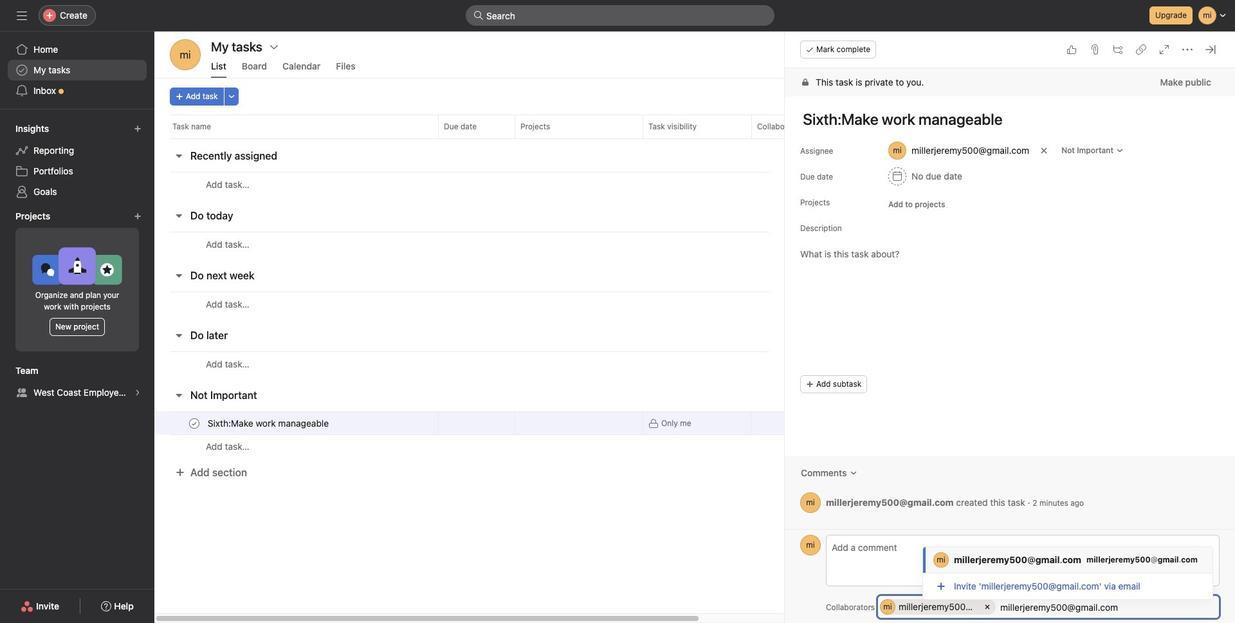 Task type: locate. For each thing, give the bounding box(es) containing it.
sixth:make work manageable dialog
[[785, 32, 1236, 623]]

attachments: add a file to this task,  sixth:make work manageable image
[[1090, 44, 1101, 55]]

close details image
[[1206, 44, 1217, 55]]

2 collapse task list for this group image from the top
[[174, 210, 184, 221]]

copy task link image
[[1137, 44, 1147, 55]]

sixth:make work manageable cell
[[154, 411, 438, 435]]

collapse task list for this group image
[[174, 390, 184, 400]]

Task name text field
[[203, 417, 333, 430]]

projects element
[[0, 205, 154, 359]]

cell
[[881, 599, 997, 615]]

add subtask image
[[1114, 44, 1124, 55]]

header not important tree grid
[[154, 411, 883, 458]]

None text field
[[1001, 599, 1213, 615]]

see details, west coast employees 2 image
[[134, 389, 142, 397]]

collapse task list for this group image
[[174, 151, 184, 161], [174, 210, 184, 221], [174, 270, 184, 281], [174, 330, 184, 341]]

main content
[[785, 68, 1236, 529]]

open user profile image
[[801, 535, 821, 556]]

cell inside sixth:make work manageable dialog
[[881, 599, 997, 615]]

new project or portfolio image
[[134, 212, 142, 220]]

3 collapse task list for this group image from the top
[[174, 270, 184, 281]]

show options image
[[269, 42, 279, 52]]

comments image
[[850, 469, 858, 477]]

4 collapse task list for this group image from the top
[[174, 330, 184, 341]]

hide sidebar image
[[17, 10, 27, 21]]

None field
[[466, 5, 775, 26]]

row
[[154, 115, 883, 138], [170, 138, 866, 139], [154, 172, 883, 196], [154, 232, 883, 256], [154, 292, 883, 316], [154, 351, 883, 376], [154, 411, 883, 435], [154, 435, 883, 458]]



Task type: vqa. For each thing, say whether or not it's contained in the screenshot.
the linked projects for who is that cat? cell
no



Task type: describe. For each thing, give the bounding box(es) containing it.
open user profile image
[[801, 492, 821, 513]]

insights element
[[0, 117, 154, 205]]

Task Name text field
[[792, 104, 1221, 134]]

more actions image
[[228, 93, 235, 100]]

teams element
[[0, 359, 154, 406]]

0 likes. click to like this task image
[[1067, 44, 1078, 55]]

global element
[[0, 32, 154, 109]]

full screen image
[[1160, 44, 1170, 55]]

new insights image
[[134, 125, 142, 133]]

1 collapse task list for this group image from the top
[[174, 151, 184, 161]]

remove assignee image
[[1041, 147, 1049, 154]]

mark complete image
[[187, 416, 202, 431]]

view profile settings image
[[170, 39, 201, 70]]

prominent image
[[474, 10, 484, 21]]

Search tasks, projects, and more text field
[[466, 5, 775, 26]]

Mark complete checkbox
[[187, 416, 202, 431]]

more actions for this task image
[[1183, 44, 1193, 55]]



